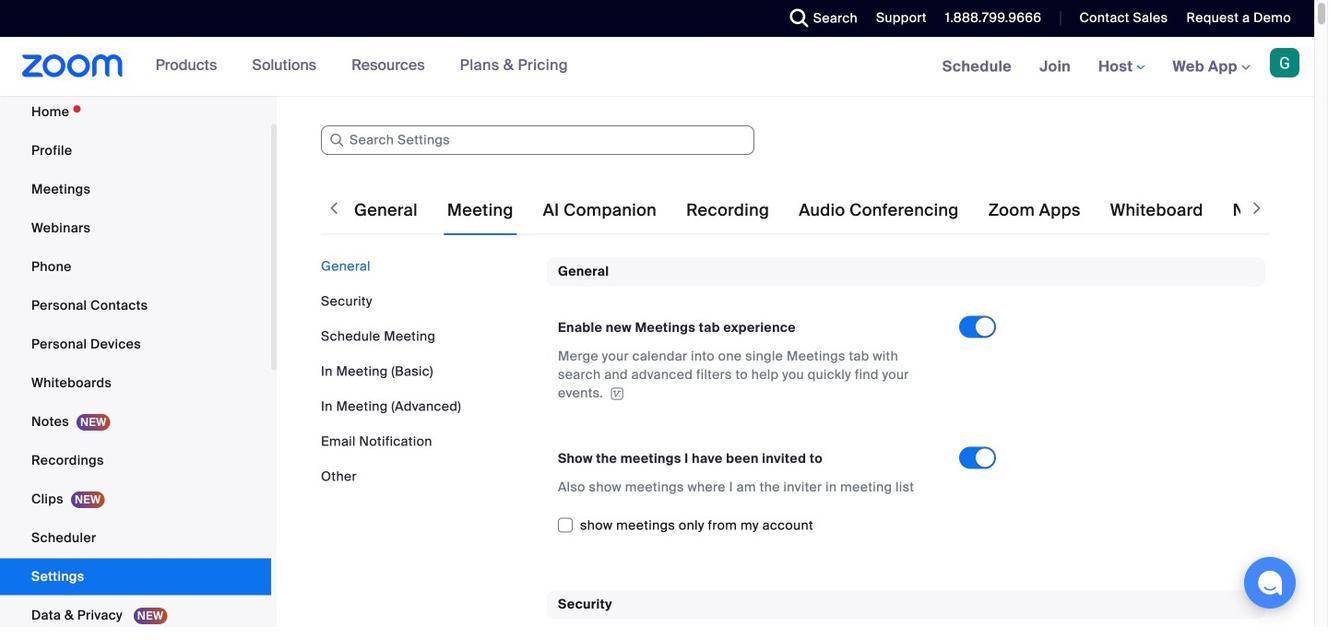 Task type: vqa. For each thing, say whether or not it's contained in the screenshot.
Search text field
no



Task type: describe. For each thing, give the bounding box(es) containing it.
general element
[[547, 257, 1265, 561]]

scroll left image
[[325, 199, 343, 218]]

zoom logo image
[[22, 54, 123, 77]]

support version for enable new meetings tab experience image
[[608, 387, 626, 400]]

product information navigation
[[142, 37, 582, 96]]

tabs of my account settings page tab list
[[350, 184, 1328, 236]]

application inside general element
[[558, 347, 943, 402]]

profile picture image
[[1270, 48, 1300, 77]]



Task type: locate. For each thing, give the bounding box(es) containing it.
application
[[558, 347, 943, 402]]

menu bar
[[321, 257, 533, 486]]

banner
[[0, 37, 1314, 97]]

meetings navigation
[[928, 37, 1314, 97]]

open chat image
[[1257, 570, 1283, 596]]

Search Settings text field
[[321, 125, 754, 155]]

scroll right image
[[1248, 199, 1266, 218]]

personal menu menu
[[0, 94, 271, 627]]



